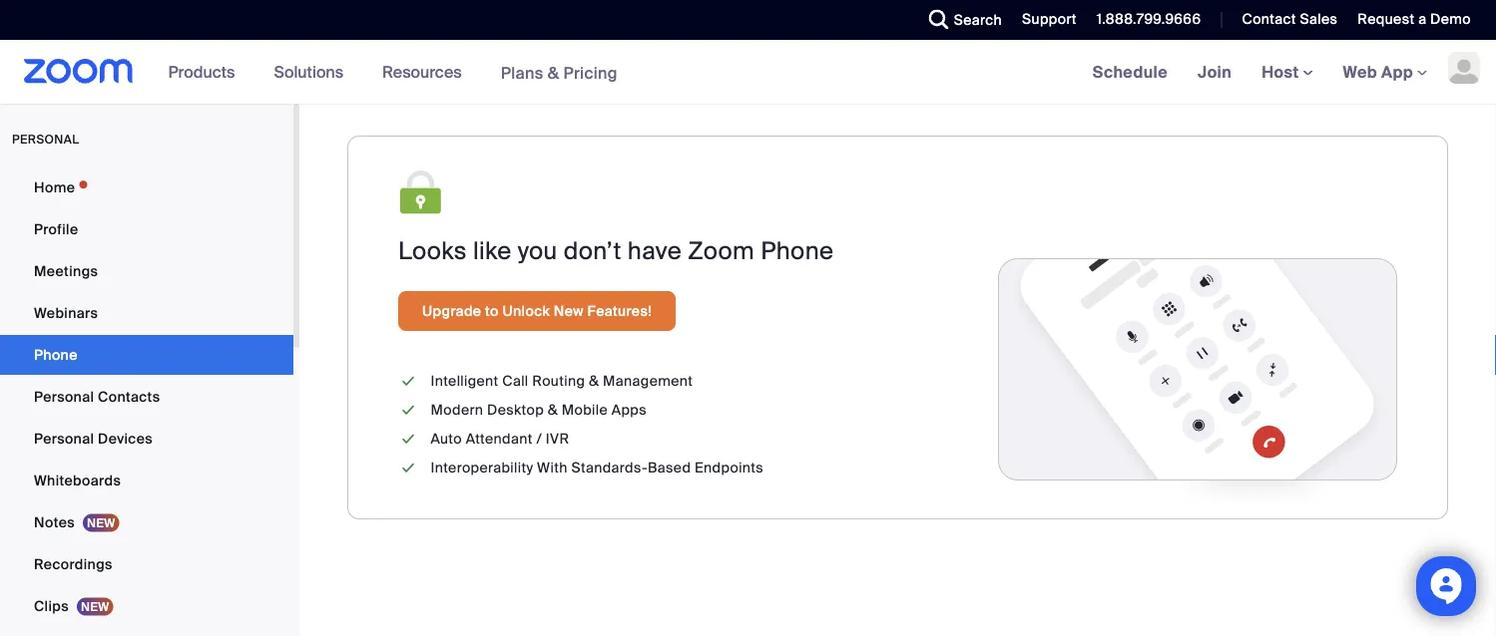 Task type: locate. For each thing, give the bounding box(es) containing it.
request a demo link
[[1343, 0, 1496, 40], [1358, 10, 1471, 28]]

personal
[[34, 388, 94, 406], [34, 430, 94, 448]]

contact sales link
[[1227, 0, 1343, 40], [1242, 10, 1338, 28]]

products
[[168, 61, 235, 82]]

2 checked image from the top
[[398, 458, 419, 479]]

& right the plans
[[548, 62, 559, 83]]

looks
[[398, 236, 467, 267]]

zoom
[[688, 236, 755, 267]]

personal for personal contacts
[[34, 388, 94, 406]]

& up ivr
[[548, 401, 558, 420]]

pricing
[[563, 62, 618, 83]]

checked image for auto
[[398, 429, 419, 450]]

1 vertical spatial checked image
[[398, 458, 419, 479]]

with
[[537, 459, 568, 478]]

recordings link
[[0, 545, 293, 585]]

clips
[[34, 597, 69, 616]]

personal up whiteboards
[[34, 430, 94, 448]]

host button
[[1262, 61, 1313, 82]]

devices
[[98, 430, 153, 448]]

1 horizontal spatial phone
[[761, 236, 834, 267]]

2 personal from the top
[[34, 430, 94, 448]]

resources button
[[382, 40, 471, 104]]

routing
[[532, 372, 585, 391]]

mobile
[[562, 401, 608, 420]]

1 checked image from the top
[[398, 371, 419, 392]]

personal contacts link
[[0, 377, 293, 417]]

profile
[[34, 220, 78, 239]]

0 horizontal spatial phone
[[34, 346, 78, 364]]

1 checked image from the top
[[398, 400, 419, 421]]

sales
[[1300, 10, 1338, 28]]

webinars
[[34, 304, 98, 322]]

1.888.799.9666 button
[[1082, 0, 1206, 40], [1097, 10, 1201, 28]]

interoperability
[[431, 459, 533, 478]]

plans
[[501, 62, 544, 83]]

solutions
[[274, 61, 343, 82]]

phone
[[761, 236, 834, 267], [34, 346, 78, 364]]

plans & pricing
[[501, 62, 618, 83]]

2 checked image from the top
[[398, 429, 419, 450]]

interoperability with standards-based endpoints
[[431, 459, 764, 478]]

resources
[[382, 61, 462, 82]]

0 vertical spatial &
[[548, 62, 559, 83]]

checked image left modern
[[398, 400, 419, 421]]

product information navigation
[[153, 40, 633, 105]]

personal contacts
[[34, 388, 160, 406]]

0 vertical spatial checked image
[[398, 371, 419, 392]]

search button
[[914, 0, 1007, 40]]

0 vertical spatial checked image
[[398, 400, 419, 421]]

0 vertical spatial personal
[[34, 388, 94, 406]]

& up mobile
[[589, 372, 599, 391]]

request a demo
[[1358, 10, 1471, 28]]

support link
[[1007, 0, 1082, 40], [1022, 10, 1077, 28]]

checked image left interoperability
[[398, 458, 419, 479]]

modern desktop & mobile apps
[[431, 401, 647, 420]]

checked image
[[398, 371, 419, 392], [398, 429, 419, 450]]

plans & pricing link
[[501, 62, 618, 83], [501, 62, 618, 83]]

phone inside personal menu menu
[[34, 346, 78, 364]]

&
[[548, 62, 559, 83], [589, 372, 599, 391], [548, 401, 558, 420]]

web app
[[1343, 61, 1413, 82]]

checked image left intelligent
[[398, 371, 419, 392]]

1 vertical spatial checked image
[[398, 429, 419, 450]]

call
[[502, 372, 529, 391]]

phone down webinars
[[34, 346, 78, 364]]

endpoints
[[695, 459, 764, 478]]

1 vertical spatial personal
[[34, 430, 94, 448]]

1 personal from the top
[[34, 388, 94, 406]]

meetings navigation
[[1078, 40, 1496, 105]]

contact
[[1242, 10, 1296, 28]]

join
[[1198, 61, 1232, 82]]

checked image left auto on the left
[[398, 429, 419, 450]]

app
[[1381, 61, 1413, 82]]

join link
[[1183, 40, 1247, 104]]

request
[[1358, 10, 1415, 28]]

like
[[473, 236, 512, 267]]

looks like you don't have zoom phone
[[398, 236, 834, 267]]

web
[[1343, 61, 1377, 82]]

clips link
[[0, 587, 293, 627]]

search
[[954, 10, 1002, 29]]

profile link
[[0, 210, 293, 250]]

personal up personal devices
[[34, 388, 94, 406]]

upgrade to unlock new features! button
[[398, 291, 676, 331]]

solutions button
[[274, 40, 352, 104]]

have
[[628, 236, 682, 267]]

phone right "zoom"
[[761, 236, 834, 267]]

personal devices link
[[0, 419, 293, 459]]

phone link
[[0, 335, 293, 375]]

intelligent call routing & management
[[431, 372, 693, 391]]

checked image
[[398, 400, 419, 421], [398, 458, 419, 479]]

recordings
[[34, 555, 113, 574]]

banner
[[0, 40, 1496, 105]]

1 vertical spatial phone
[[34, 346, 78, 364]]

products button
[[168, 40, 244, 104]]

ivr
[[546, 430, 569, 449]]



Task type: describe. For each thing, give the bounding box(es) containing it.
home
[[34, 178, 75, 197]]

modern
[[431, 401, 483, 420]]

support
[[1022, 10, 1077, 28]]

don't
[[564, 236, 622, 267]]

new
[[554, 302, 584, 320]]

management
[[603, 372, 693, 391]]

standards-
[[571, 459, 648, 478]]

schedule
[[1093, 61, 1168, 82]]

1.888.799.9666
[[1097, 10, 1201, 28]]

personal devices
[[34, 430, 153, 448]]

intelligent
[[431, 372, 499, 391]]

profile picture image
[[1448, 52, 1480, 84]]

banner containing products
[[0, 40, 1496, 105]]

demo
[[1430, 10, 1471, 28]]

web app button
[[1343, 61, 1427, 82]]

notes link
[[0, 503, 293, 543]]

a
[[1418, 10, 1427, 28]]

whiteboards link
[[0, 461, 293, 501]]

whiteboards
[[34, 472, 121, 490]]

unlock
[[503, 302, 550, 320]]

personal menu menu
[[0, 168, 293, 637]]

/
[[536, 430, 542, 449]]

0 vertical spatial phone
[[761, 236, 834, 267]]

host
[[1262, 61, 1303, 82]]

notes
[[34, 514, 75, 532]]

& inside product information navigation
[[548, 62, 559, 83]]

you
[[518, 236, 558, 267]]

contact sales
[[1242, 10, 1338, 28]]

1 vertical spatial &
[[589, 372, 599, 391]]

webinars link
[[0, 293, 293, 333]]

based
[[648, 459, 691, 478]]

checked image for modern
[[398, 400, 419, 421]]

personal for personal devices
[[34, 430, 94, 448]]

meetings link
[[0, 252, 293, 291]]

2 vertical spatial &
[[548, 401, 558, 420]]

desktop
[[487, 401, 544, 420]]

personal
[[12, 132, 79, 147]]

auto attendant / ivr
[[431, 430, 569, 449]]

checked image for intelligent
[[398, 371, 419, 392]]

zoom logo image
[[24, 59, 133, 84]]

meetings
[[34, 262, 98, 280]]

to
[[485, 302, 499, 320]]

auto
[[431, 430, 462, 449]]

checked image for interoperability
[[398, 458, 419, 479]]

apps
[[612, 401, 647, 420]]

schedule link
[[1078, 40, 1183, 104]]

features!
[[587, 302, 652, 320]]

home link
[[0, 168, 293, 208]]

upgrade to unlock new features!
[[422, 302, 652, 320]]

upgrade
[[422, 302, 481, 320]]

contacts
[[98, 388, 160, 406]]

attendant
[[466, 430, 533, 449]]



Task type: vqa. For each thing, say whether or not it's contained in the screenshot.
the Plans & Pricing link
yes



